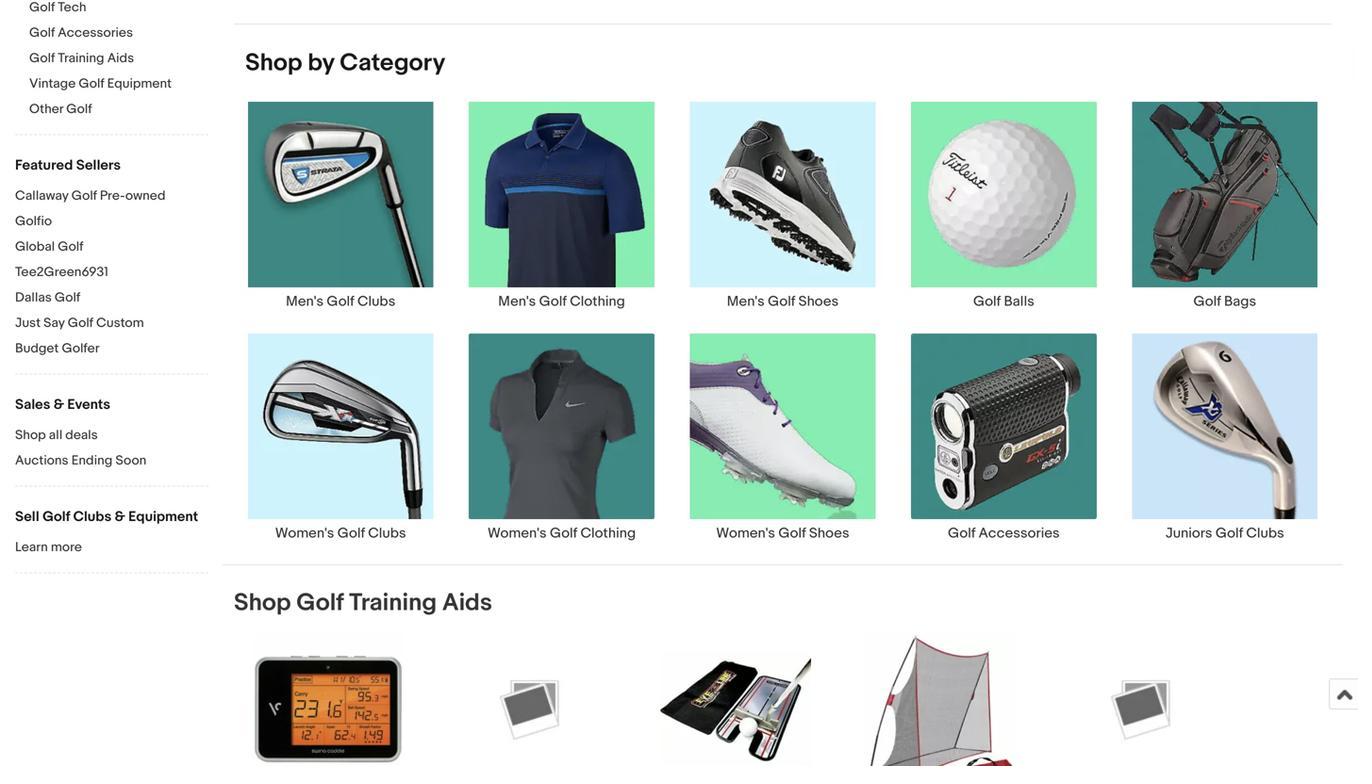 Task type: locate. For each thing, give the bounding box(es) containing it.
1 vertical spatial aids
[[442, 589, 492, 618]]

shop by category
[[245, 49, 445, 78]]

shoes for men's golf shoes
[[798, 293, 839, 310]]

vintage golf equipment link
[[29, 76, 208, 94]]

putting mirrors image
[[660, 652, 811, 766]]

1 women's from the left
[[275, 525, 334, 542]]

0 vertical spatial aids
[[107, 50, 134, 66]]

budget
[[15, 341, 59, 357]]

1 men's from the left
[[286, 293, 324, 310]]

0 horizontal spatial women's
[[275, 525, 334, 542]]

1 vertical spatial &
[[115, 509, 125, 526]]

3 women's from the left
[[716, 525, 775, 542]]

global golf link
[[15, 239, 208, 257]]

0 vertical spatial equipment
[[107, 76, 172, 92]]

0 vertical spatial accessories
[[58, 25, 133, 41]]

clothing inside men's golf clothing link
[[570, 293, 625, 310]]

0 vertical spatial shop
[[245, 49, 302, 78]]

sell golf clubs & equipment
[[15, 509, 198, 526]]

shop inside shop all deals auctions ending soon
[[15, 428, 46, 444]]

equipment down golf training aids "link"
[[107, 76, 172, 92]]

sales & events
[[15, 397, 110, 414]]

accessories inside golf accessories golf training aids vintage golf equipment other golf
[[58, 25, 133, 41]]

shoes
[[798, 293, 839, 310], [809, 525, 849, 542]]

0 horizontal spatial accessories
[[58, 25, 133, 41]]

golfer
[[62, 341, 100, 357]]

women's golf clothing
[[488, 525, 636, 542]]

&
[[54, 397, 64, 414], [115, 509, 125, 526]]

2 men's from the left
[[498, 293, 536, 310]]

golf bags
[[1193, 293, 1256, 310]]

1 horizontal spatial accessories
[[979, 525, 1060, 542]]

training
[[58, 50, 104, 66], [349, 589, 437, 618]]

& right sales
[[54, 397, 64, 414]]

0 vertical spatial shoes
[[798, 293, 839, 310]]

shop for shop by category
[[245, 49, 302, 78]]

1 horizontal spatial training
[[349, 589, 437, 618]]

0 horizontal spatial training
[[58, 50, 104, 66]]

equipment
[[107, 76, 172, 92], [128, 509, 198, 526]]

1 vertical spatial golf accessories link
[[893, 333, 1114, 542]]

list
[[223, 101, 1343, 565]]

women's for women's golf clothing
[[488, 525, 547, 542]]

women's golf clubs
[[275, 525, 406, 542]]

0 vertical spatial &
[[54, 397, 64, 414]]

men's golf shoes
[[727, 293, 839, 310]]

1 vertical spatial training
[[349, 589, 437, 618]]

1 vertical spatial shoes
[[809, 525, 849, 542]]

shop
[[245, 49, 302, 78], [15, 428, 46, 444], [234, 589, 291, 618]]

golfio
[[15, 214, 52, 230]]

golf accessories link
[[29, 25, 208, 43], [893, 333, 1114, 542]]

3 men's from the left
[[727, 293, 765, 310]]

0 vertical spatial training
[[58, 50, 104, 66]]

2 women's from the left
[[488, 525, 547, 542]]

0 horizontal spatial golf accessories link
[[29, 25, 208, 43]]

women's golf clothing link
[[451, 333, 672, 542]]

aids
[[107, 50, 134, 66], [442, 589, 492, 618]]

1 horizontal spatial men's
[[498, 293, 536, 310]]

clubs
[[357, 293, 395, 310], [73, 509, 111, 526], [368, 525, 406, 542], [1246, 525, 1284, 542]]

equipment inside golf accessories golf training aids vintage golf equipment other golf
[[107, 76, 172, 92]]

swing trainers image
[[253, 634, 404, 767]]

equipment up learn more link
[[128, 509, 198, 526]]

0 horizontal spatial aids
[[107, 50, 134, 66]]

category
[[340, 49, 445, 78]]

& up learn more link
[[115, 509, 125, 526]]

juniors golf clubs link
[[1114, 333, 1335, 542]]

1 vertical spatial shop
[[15, 428, 46, 444]]

clothing for men's golf clothing
[[570, 293, 625, 310]]

women's golf clubs link
[[230, 333, 451, 542]]

tee2green6931
[[15, 265, 108, 281]]

list containing men's golf clubs
[[223, 101, 1343, 565]]

auctions ending soon link
[[15, 453, 208, 471]]

golf
[[29, 25, 55, 41], [29, 50, 55, 66], [79, 76, 104, 92], [66, 101, 92, 117], [71, 188, 97, 204], [58, 239, 84, 255], [55, 290, 80, 306], [327, 293, 354, 310], [539, 293, 567, 310], [768, 293, 795, 310], [973, 293, 1001, 310], [1193, 293, 1221, 310], [68, 315, 93, 332], [42, 509, 70, 526], [337, 525, 365, 542], [550, 525, 577, 542], [778, 525, 806, 542], [948, 525, 975, 542], [1216, 525, 1243, 542], [296, 589, 344, 618]]

golf training aids link
[[29, 50, 208, 68]]

2 vertical spatial shop
[[234, 589, 291, 618]]

just say golf custom link
[[15, 315, 208, 333]]

training up vintage
[[58, 50, 104, 66]]

soon
[[116, 453, 146, 469]]

sellers
[[76, 157, 121, 174]]

0 vertical spatial golf accessories link
[[29, 25, 208, 43]]

clubs for men's golf clubs
[[357, 293, 395, 310]]

men's golf clothing link
[[451, 101, 672, 310]]

clothing for women's golf clothing
[[580, 525, 636, 542]]

1 horizontal spatial golf accessories link
[[893, 333, 1114, 542]]

featured
[[15, 157, 73, 174]]

1 vertical spatial equipment
[[128, 509, 198, 526]]

1 horizontal spatial women's
[[488, 525, 547, 542]]

clubs for women's golf clubs
[[368, 525, 406, 542]]

learn more link
[[15, 540, 208, 558]]

clothing inside women's golf clothing link
[[580, 525, 636, 542]]

0 horizontal spatial &
[[54, 397, 64, 414]]

featured sellers
[[15, 157, 121, 174]]

other
[[29, 101, 63, 117]]

men's golf clubs link
[[230, 101, 451, 310]]

owned
[[125, 188, 166, 204]]

ending
[[71, 453, 113, 469]]

men's golf clubs
[[286, 293, 395, 310]]

women's
[[275, 525, 334, 542], [488, 525, 547, 542], [716, 525, 775, 542]]

men's golf clothing
[[498, 293, 625, 310]]

vintage
[[29, 76, 76, 92]]

clothing
[[570, 293, 625, 310], [580, 525, 636, 542]]

None text field
[[234, 0, 1332, 24]]

auctions
[[15, 453, 68, 469]]

accessories for golf accessories golf training aids vintage golf equipment other golf
[[58, 25, 133, 41]]

learn
[[15, 540, 48, 556]]

0 horizontal spatial men's
[[286, 293, 324, 310]]

training down women's golf clubs
[[349, 589, 437, 618]]

budget golfer link
[[15, 341, 208, 359]]

accessories
[[58, 25, 133, 41], [979, 525, 1060, 542]]

1 vertical spatial clothing
[[580, 525, 636, 542]]

men's
[[286, 293, 324, 310], [498, 293, 536, 310], [727, 293, 765, 310]]

2 horizontal spatial women's
[[716, 525, 775, 542]]

just
[[15, 315, 41, 332]]

1 vertical spatial accessories
[[979, 525, 1060, 542]]

0 vertical spatial clothing
[[570, 293, 625, 310]]

golf accessories golf training aids vintage golf equipment other golf
[[29, 25, 172, 117]]

shop for shop all deals auctions ending soon
[[15, 428, 46, 444]]

2 horizontal spatial men's
[[727, 293, 765, 310]]



Task type: describe. For each thing, give the bounding box(es) containing it.
pre-
[[100, 188, 125, 204]]

shop golf training aids
[[234, 589, 492, 618]]

custom
[[96, 315, 144, 332]]

dallas golf link
[[15, 290, 208, 308]]

shop all deals link
[[15, 428, 208, 446]]

golf accessories
[[948, 525, 1060, 542]]

more
[[51, 540, 82, 556]]

sell
[[15, 509, 39, 526]]

clubs for sell golf clubs & equipment
[[73, 509, 111, 526]]

clubs for juniors golf clubs
[[1246, 525, 1284, 542]]

women's golf shoes link
[[672, 333, 893, 542]]

golf balls link
[[893, 101, 1114, 310]]

women's for women's golf clubs
[[275, 525, 334, 542]]

shop all deals auctions ending soon
[[15, 428, 146, 469]]

balls
[[1004, 293, 1034, 310]]

juniors
[[1166, 525, 1212, 542]]

events
[[67, 397, 110, 414]]

women's for women's golf shoes
[[716, 525, 775, 542]]

men's golf shoes link
[[672, 101, 893, 310]]

men's for men's golf shoes
[[727, 293, 765, 310]]

training inside golf accessories golf training aids vintage golf equipment other golf
[[58, 50, 104, 66]]

deals
[[65, 428, 98, 444]]

golfio link
[[15, 214, 208, 232]]

all
[[49, 428, 62, 444]]

aids inside golf accessories golf training aids vintage golf equipment other golf
[[107, 50, 134, 66]]

accessories for golf accessories
[[979, 525, 1060, 542]]

dallas
[[15, 290, 52, 306]]

callaway
[[15, 188, 68, 204]]

golf balls
[[973, 293, 1034, 310]]

putting mats image
[[494, 671, 570, 747]]

men's for men's golf clothing
[[498, 293, 536, 310]]

sales
[[15, 397, 50, 414]]

say
[[44, 315, 65, 332]]

golf bags link
[[1114, 101, 1335, 310]]

callaway golf pre-owned link
[[15, 188, 208, 206]]

shoes for women's golf shoes
[[809, 525, 849, 542]]

men's for men's golf clubs
[[286, 293, 324, 310]]

learn more
[[15, 540, 82, 556]]

global
[[15, 239, 55, 255]]

golf nets image
[[864, 634, 1015, 767]]

tee2green6931 link
[[15, 265, 208, 282]]

women's golf shoes
[[716, 525, 849, 542]]

callaway golf pre-owned golfio global golf tee2green6931 dallas golf just say golf custom budget golfer
[[15, 188, 166, 357]]

by
[[308, 49, 334, 78]]

1 horizontal spatial &
[[115, 509, 125, 526]]

shop for shop golf training aids
[[234, 589, 291, 618]]

1 horizontal spatial aids
[[442, 589, 492, 618]]

other golf link
[[29, 101, 208, 119]]

juniors golf clubs
[[1166, 525, 1284, 542]]

bags
[[1224, 293, 1256, 310]]

putting cups image
[[1105, 671, 1181, 747]]



Task type: vqa. For each thing, say whether or not it's contained in the screenshot.
How at the top of the page
no



